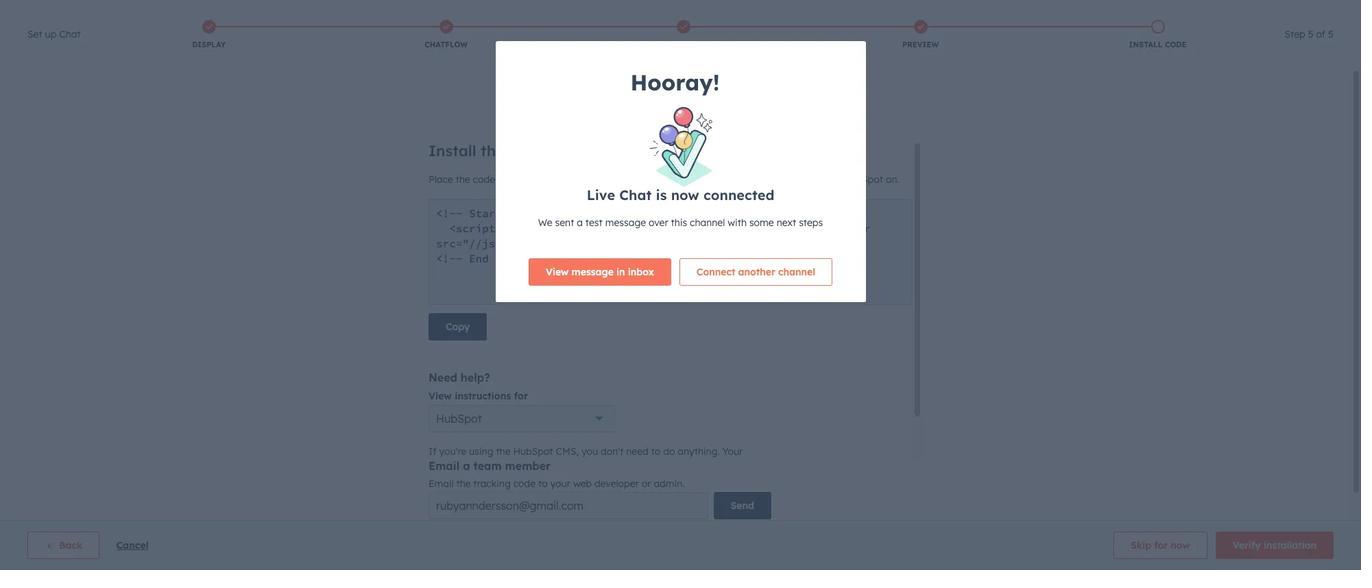 Task type: describe. For each thing, give the bounding box(es) containing it.
step 5 of 5
[[1285, 28, 1334, 40]]

skip for now
[[1131, 540, 1191, 552]]

cancel
[[116, 540, 149, 552]]

channel inside button
[[779, 267, 816, 279]]

connected
[[704, 187, 775, 204]]

now inside "hooray!" "dialog"
[[671, 187, 700, 204]]

set up chat heading
[[27, 26, 81, 43]]

code inside email a team member email the tracking code to your web developer or admin.
[[514, 478, 536, 491]]

connect another channel button
[[680, 259, 833, 286]]

preview completed list item
[[802, 17, 1040, 53]]

connect another channel
[[697, 267, 816, 279]]

send
[[731, 500, 755, 513]]

inbox
[[628, 267, 654, 279]]

chat for set up chat
[[59, 28, 81, 40]]

hubspot
[[647, 102, 716, 122]]

is
[[656, 187, 667, 204]]

this
[[671, 217, 688, 229]]

availability
[[656, 40, 712, 49]]

back button
[[27, 532, 100, 560]]

verify installation
[[1233, 540, 1317, 552]]

back
[[59, 540, 83, 552]]

2 email from the top
[[429, 478, 454, 491]]

with
[[728, 217, 747, 229]]

another
[[739, 267, 776, 279]]

over
[[649, 217, 669, 229]]

0 vertical spatial message
[[606, 217, 646, 229]]

set
[[27, 28, 42, 40]]

live
[[587, 187, 616, 204]]

display
[[192, 40, 226, 49]]

verify installation button
[[1216, 532, 1334, 560]]

skip for now button
[[1114, 532, 1208, 560]]

message inside button
[[572, 267, 614, 279]]

Search HubSpot search field
[[1169, 29, 1337, 52]]

set up chat
[[27, 28, 81, 40]]

sent
[[555, 217, 574, 229]]

team
[[474, 460, 502, 473]]

now inside button
[[1171, 540, 1191, 552]]

in
[[617, 267, 625, 279]]

a inside "dialog"
[[577, 217, 583, 229]]

2 menu item from the left
[[1068, 0, 1094, 22]]

your
[[551, 478, 571, 491]]

verify
[[1233, 540, 1262, 552]]

member
[[505, 460, 551, 473]]

connect
[[697, 267, 736, 279]]

a inside email a team member email the tracking code to your web developer or admin.
[[463, 460, 470, 473]]

display completed list item
[[90, 17, 328, 53]]

chat for install hubspot chat
[[720, 102, 757, 122]]

tracking
[[474, 478, 511, 491]]



Task type: vqa. For each thing, say whether or not it's contained in the screenshot.
TAGS group
no



Task type: locate. For each thing, give the bounding box(es) containing it.
installation
[[1264, 540, 1317, 552]]

to
[[539, 478, 548, 491]]

chatflow completed list item
[[328, 17, 565, 53]]

install
[[1130, 40, 1163, 49], [594, 102, 643, 122]]

channel right this
[[690, 217, 725, 229]]

code inside list item
[[1166, 40, 1187, 49]]

list containing display
[[90, 17, 1277, 53]]

steps
[[799, 217, 824, 229]]

chat
[[59, 28, 81, 40], [720, 102, 757, 122], [620, 187, 652, 204]]

chat inside "hooray!" "dialog"
[[620, 187, 652, 204]]

developer
[[595, 478, 639, 491]]

1 horizontal spatial channel
[[779, 267, 816, 279]]

0 horizontal spatial channel
[[690, 217, 725, 229]]

0 vertical spatial a
[[577, 217, 583, 229]]

message
[[606, 217, 646, 229], [572, 267, 614, 279]]

0 horizontal spatial a
[[463, 460, 470, 473]]

0 vertical spatial chat
[[59, 28, 81, 40]]

we sent a test message over this channel with some next steps
[[538, 217, 824, 229]]

1 horizontal spatial a
[[577, 217, 583, 229]]

send button
[[714, 493, 772, 520]]

email a team member email the tracking code to your web developer or admin.
[[429, 460, 685, 491]]

2 horizontal spatial chat
[[720, 102, 757, 122]]

1 vertical spatial code
[[514, 478, 536, 491]]

email left the
[[429, 478, 454, 491]]

install inside list item
[[1130, 40, 1163, 49]]

view
[[546, 267, 569, 279]]

hooray!
[[631, 69, 720, 96]]

0 horizontal spatial install
[[594, 102, 643, 122]]

1 vertical spatial message
[[572, 267, 614, 279]]

chat left is
[[620, 187, 652, 204]]

message right test
[[606, 217, 646, 229]]

now
[[671, 187, 700, 204], [1171, 540, 1191, 552]]

test
[[586, 217, 603, 229]]

availability completed list item
[[565, 17, 802, 53]]

1 horizontal spatial chat
[[620, 187, 652, 204]]

5 right of on the right top of the page
[[1329, 28, 1334, 40]]

chatflow
[[425, 40, 468, 49]]

4 menu item from the left
[[1125, 0, 1151, 22]]

web
[[573, 478, 592, 491]]

the
[[457, 478, 471, 491]]

Enter email address text field
[[429, 493, 708, 520]]

channel
[[690, 217, 725, 229], [779, 267, 816, 279]]

we
[[538, 217, 553, 229]]

settings image
[[1155, 6, 1167, 18]]

1 vertical spatial now
[[1171, 540, 1191, 552]]

next
[[777, 217, 797, 229]]

1 5 from the left
[[1309, 28, 1314, 40]]

1 email from the top
[[429, 460, 460, 473]]

email up the
[[429, 460, 460, 473]]

2 vertical spatial chat
[[620, 187, 652, 204]]

step
[[1285, 28, 1306, 40]]

of
[[1317, 28, 1326, 40]]

message left in
[[572, 267, 614, 279]]

0 horizontal spatial now
[[671, 187, 700, 204]]

code down settings icon
[[1166, 40, 1187, 49]]

1 vertical spatial email
[[429, 478, 454, 491]]

install for install hubspot chat
[[594, 102, 643, 122]]

a up the
[[463, 460, 470, 473]]

view message in inbox button
[[529, 259, 672, 286]]

preview
[[903, 40, 940, 49]]

install code
[[1130, 40, 1187, 49]]

0 vertical spatial email
[[429, 460, 460, 473]]

0 vertical spatial now
[[671, 187, 700, 204]]

list
[[90, 17, 1277, 53]]

1 horizontal spatial install
[[1130, 40, 1163, 49]]

1 horizontal spatial code
[[1166, 40, 1187, 49]]

menu item
[[1013, 0, 1068, 22], [1068, 0, 1094, 22], [1094, 0, 1125, 22], [1125, 0, 1151, 22]]

install code list item
[[1040, 17, 1277, 53]]

now right is
[[671, 187, 700, 204]]

0 horizontal spatial code
[[514, 478, 536, 491]]

email
[[429, 460, 460, 473], [429, 478, 454, 491]]

5
[[1309, 28, 1314, 40], [1329, 28, 1334, 40]]

1 vertical spatial chat
[[720, 102, 757, 122]]

code
[[1166, 40, 1187, 49], [514, 478, 536, 491]]

admin.
[[654, 478, 685, 491]]

cancel button
[[116, 538, 149, 554]]

0 vertical spatial channel
[[690, 217, 725, 229]]

0 vertical spatial code
[[1166, 40, 1187, 49]]

5 left of on the right top of the page
[[1309, 28, 1314, 40]]

1 horizontal spatial 5
[[1329, 28, 1334, 40]]

0 vertical spatial install
[[1130, 40, 1163, 49]]

3 menu item from the left
[[1094, 0, 1125, 22]]

or
[[642, 478, 651, 491]]

install down settings icon
[[1130, 40, 1163, 49]]

skip
[[1131, 540, 1152, 552]]

chat right up at the left top of page
[[59, 28, 81, 40]]

0 horizontal spatial 5
[[1309, 28, 1314, 40]]

search button
[[1326, 29, 1350, 52]]

1 vertical spatial a
[[463, 460, 470, 473]]

a left test
[[577, 217, 583, 229]]

channel right the another
[[779, 267, 816, 279]]

2 5 from the left
[[1329, 28, 1334, 40]]

install for install code
[[1130, 40, 1163, 49]]

code down member
[[514, 478, 536, 491]]

settings link
[[1153, 4, 1170, 18]]

for
[[1155, 540, 1169, 552]]

chat inside heading
[[59, 28, 81, 40]]

live chat is now connected
[[587, 187, 775, 204]]

1 vertical spatial channel
[[779, 267, 816, 279]]

hooray! dialog
[[496, 41, 866, 303]]

view message in inbox
[[546, 267, 654, 279]]

install left hubspot
[[594, 102, 643, 122]]

some
[[750, 217, 774, 229]]

search image
[[1333, 36, 1343, 45]]

1 menu item from the left
[[1013, 0, 1068, 22]]

now right for on the right of page
[[1171, 540, 1191, 552]]

up
[[45, 28, 57, 40]]

install hubspot chat
[[594, 102, 757, 122]]

chat right hubspot
[[720, 102, 757, 122]]

1 horizontal spatial now
[[1171, 540, 1191, 552]]

a
[[577, 217, 583, 229], [463, 460, 470, 473]]

1 vertical spatial install
[[594, 102, 643, 122]]

menu
[[1013, 0, 1345, 22]]

0 horizontal spatial chat
[[59, 28, 81, 40]]



